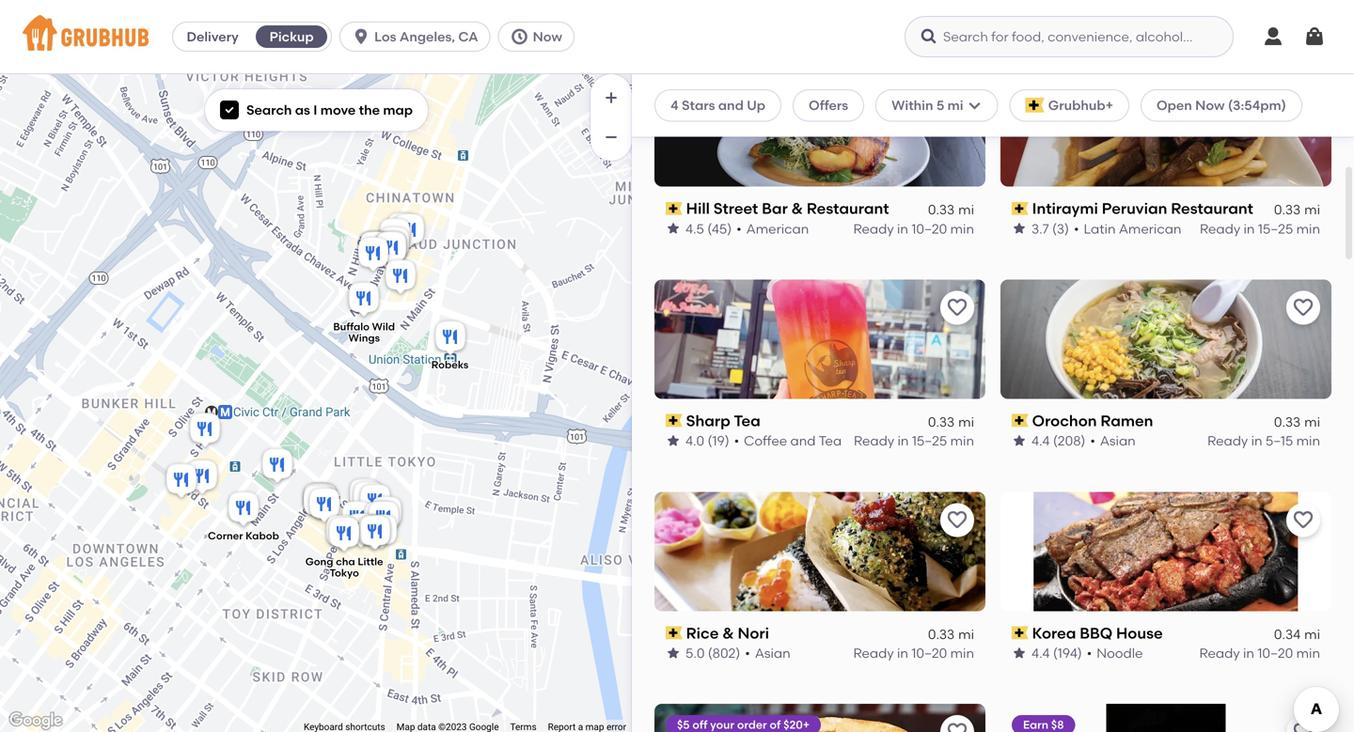 Task type: vqa. For each thing, say whether or not it's contained in the screenshot.
the right Grubhub plus flag logo
no



Task type: locate. For each thing, give the bounding box(es) containing it.
2 4.4 from the top
[[1032, 645, 1050, 661]]

los angeles, ca button
[[340, 22, 498, 52]]

0 horizontal spatial asian
[[755, 645, 791, 661]]

house
[[1116, 624, 1163, 643]]

ready in 15–25 min for sharp tea
[[854, 433, 974, 449]]

shiku image
[[163, 461, 200, 503]]

1 your from the top
[[710, 81, 734, 95]]

star icon image left 4.5
[[666, 221, 681, 236]]

in for korea bbq house
[[1243, 645, 1254, 661]]

1 horizontal spatial asian
[[1100, 433, 1136, 449]]

5.0 (802)
[[686, 645, 740, 661]]

2 vertical spatial subscription pass image
[[1012, 627, 1029, 640]]

1 horizontal spatial ready in 15–25 min
[[1200, 221, 1320, 237]]

in for orochon ramen
[[1251, 433, 1263, 449]]

mi for sharp tea
[[958, 414, 974, 430]]

in for rice & nori
[[897, 645, 908, 661]]

stars
[[682, 97, 715, 113]]

2 $5 from the top
[[677, 719, 690, 732]]

star icon image
[[666, 221, 681, 236], [1012, 221, 1027, 236], [666, 434, 681, 449], [1012, 434, 1027, 449], [666, 646, 681, 661], [1012, 646, 1027, 661]]

subscription pass image left hill
[[666, 202, 682, 215]]

1 vertical spatial 4.4
[[1032, 645, 1050, 661]]

1 vertical spatial order
[[737, 719, 767, 732]]

it's curry time la image
[[356, 229, 394, 270]]

jin china bistro image
[[306, 486, 343, 527]]

american down the intiraymi peruvian restaurant
[[1119, 221, 1182, 237]]

1 vertical spatial your
[[710, 719, 734, 732]]

ready in 15–25 min
[[1200, 221, 1320, 237], [854, 433, 974, 449]]

rice & nori logo image
[[655, 492, 986, 612]]

your up the 4 stars and up
[[710, 81, 734, 95]]

hill street bar & restaurant
[[686, 199, 889, 218]]

asian for orochon ramen
[[1100, 433, 1136, 449]]

1 vertical spatial and
[[790, 433, 816, 449]]

now right open
[[1195, 97, 1225, 113]]

4
[[671, 97, 679, 113]]

0 vertical spatial 4.4
[[1032, 433, 1050, 449]]

2 off from the top
[[693, 719, 708, 732]]

and right coffee
[[790, 433, 816, 449]]

0 horizontal spatial &
[[722, 624, 734, 643]]

1 vertical spatial &
[[722, 624, 734, 643]]

• right (3)
[[1074, 221, 1079, 237]]

star icon image for rice & nori
[[666, 646, 681, 661]]

• down nori
[[745, 645, 750, 661]]

1 vertical spatial ready in 15–25 min
[[854, 433, 974, 449]]

1 vertical spatial subscription pass image
[[1012, 414, 1029, 428]]

• latin american
[[1074, 221, 1182, 237]]

0 horizontal spatial 15–25
[[912, 433, 947, 449]]

0 vertical spatial asian
[[1100, 433, 1136, 449]]

within
[[892, 97, 933, 113]]

ready for hill street bar & restaurant
[[853, 221, 894, 237]]

rice & nori image
[[300, 481, 338, 522]]

• for street
[[736, 221, 742, 237]]

order
[[737, 81, 767, 95], [737, 719, 767, 732]]

0 vertical spatial subscription pass image
[[666, 202, 682, 215]]

sharp tea
[[686, 412, 761, 430]]

order left the 'of' at the bottom right of page
[[737, 719, 767, 732]]

off for $5 off your order
[[693, 81, 708, 95]]

2 order from the top
[[737, 719, 767, 732]]

subscription pass image left the sharp
[[666, 414, 682, 428]]

star icon image left 3.7
[[1012, 221, 1027, 236]]

0 horizontal spatial tea
[[734, 412, 761, 430]]

korea bbq house logo image
[[1001, 492, 1332, 612]]

star icon image for korea bbq house
[[1012, 646, 1027, 661]]

0.33 mi for hill street bar & restaurant
[[928, 202, 974, 217]]

asian down nori
[[755, 645, 791, 661]]

order up the up
[[737, 81, 767, 95]]

• asian down nori
[[745, 645, 791, 661]]

1 vertical spatial now
[[1195, 97, 1225, 113]]

corner kabob image
[[225, 489, 262, 531]]

star icon image for intiraymi peruvian restaurant
[[1012, 221, 1027, 236]]

now
[[533, 29, 562, 45], [1195, 97, 1225, 113]]

0 vertical spatial now
[[533, 29, 562, 45]]

1 4.4 from the top
[[1032, 433, 1050, 449]]

wild
[[372, 321, 395, 333]]

1 american from the left
[[746, 221, 809, 237]]

1 vertical spatial $5
[[677, 719, 690, 732]]

star icon image for sharp tea
[[666, 434, 681, 449]]

min
[[950, 221, 974, 237], [1296, 221, 1320, 237], [950, 433, 974, 449], [1296, 433, 1320, 449], [950, 645, 974, 661], [1296, 645, 1320, 661]]

1 horizontal spatial restaurant
[[1171, 199, 1253, 218]]

asian for rice & nori
[[755, 645, 791, 661]]

• for &
[[745, 645, 750, 661]]

star icon image for hill street bar & restaurant
[[666, 221, 681, 236]]

4.4 left (208)
[[1032, 433, 1050, 449]]

minus icon image
[[602, 128, 621, 147]]

0 horizontal spatial now
[[533, 29, 562, 45]]

0 horizontal spatial ready in 15–25 min
[[854, 433, 974, 449]]

1 vertical spatial asian
[[755, 645, 791, 661]]

3.7
[[1032, 221, 1049, 237]]

peruvian
[[1102, 199, 1167, 218]]

daikokuya little tokyo image
[[350, 479, 387, 521]]

&
[[791, 199, 803, 218], [722, 624, 734, 643]]

asian
[[1100, 433, 1136, 449], [755, 645, 791, 661]]

ready in 10–20 min
[[853, 221, 974, 237], [853, 645, 974, 661], [1199, 645, 1320, 661]]

15–25 for intiraymi peruvian restaurant
[[1258, 221, 1293, 237]]

little
[[358, 556, 383, 568]]

abc seafood restaurant image
[[390, 211, 428, 253]]

4.4 for orochon ramen
[[1032, 433, 1050, 449]]

robeks
[[431, 359, 469, 371]]

kouraku image
[[323, 513, 360, 554]]

sushi gala image
[[365, 499, 402, 540]]

0.33 mi
[[928, 202, 974, 217], [1274, 202, 1320, 217], [928, 414, 974, 430], [1274, 414, 1320, 430], [928, 626, 974, 642]]

5
[[937, 97, 944, 113]]

0.33 for orochon ramen
[[1274, 414, 1301, 430]]

tea up coffee
[[734, 412, 761, 430]]

• right (45)
[[736, 221, 742, 237]]

search
[[246, 102, 292, 118]]

star icon image left the 5.0
[[666, 646, 681, 661]]

5.0
[[686, 645, 705, 661]]

plus icon image
[[602, 88, 621, 107]]

• down "bbq" on the right bottom of the page
[[1087, 645, 1092, 661]]

ready up hachioji craft & vegan ramen logo
[[1199, 645, 1240, 661]]

15–25 for sharp tea
[[912, 433, 947, 449]]

buffalo wild wings
[[333, 321, 395, 345]]

orochon ramen logo image
[[1001, 280, 1332, 399]]

tea right coffee
[[819, 433, 842, 449]]

$5
[[677, 81, 690, 95], [677, 719, 690, 732]]

1 $5 from the top
[[677, 81, 690, 95]]

subscription pass image for rice & nori
[[666, 627, 682, 640]]

subscription pass image
[[1012, 202, 1029, 215], [1012, 414, 1029, 428], [666, 627, 682, 640]]

off
[[693, 81, 708, 95], [693, 719, 708, 732]]

(208)
[[1053, 433, 1086, 449]]

min for rice & nori
[[950, 645, 974, 661]]

gong cha little tokyo image
[[325, 515, 363, 556]]

1 horizontal spatial • asian
[[1090, 433, 1136, 449]]

earn $8
[[1023, 719, 1064, 732]]

ready right • coffee and tea
[[854, 433, 894, 449]]

ready left 5–15
[[1208, 433, 1248, 449]]

4.5
[[686, 221, 704, 237]]

restaurant right bar
[[807, 199, 889, 218]]

ready in 10–20 min for korea bbq house
[[1199, 645, 1320, 661]]

min for sharp tea
[[950, 433, 974, 449]]

subscription pass image left the orochon
[[1012, 414, 1029, 428]]

• asian down ramen
[[1090, 433, 1136, 449]]

1 vertical spatial off
[[693, 719, 708, 732]]

1 horizontal spatial now
[[1195, 97, 1225, 113]]

main navigation navigation
[[0, 0, 1354, 74]]

star icon image left 4.4 (194)
[[1012, 646, 1027, 661]]

0 horizontal spatial • asian
[[745, 645, 791, 661]]

subscription pass image
[[666, 202, 682, 215], [666, 414, 682, 428], [1012, 627, 1029, 640]]

map region
[[0, 0, 727, 733]]

1 horizontal spatial and
[[790, 433, 816, 449]]

samimi image
[[356, 229, 394, 270]]

2 vertical spatial subscription pass image
[[666, 627, 682, 640]]

hachioji craft & vegan ramen image
[[346, 476, 384, 518]]

subscription pass image left rice
[[666, 627, 682, 640]]

delivery button
[[173, 22, 252, 52]]

0 horizontal spatial and
[[718, 97, 744, 113]]

1 horizontal spatial tea
[[819, 433, 842, 449]]

ramen maruya image
[[363, 512, 401, 553]]

0 vertical spatial 15–25
[[1258, 221, 1293, 237]]

• for ramen
[[1090, 433, 1095, 449]]

0 vertical spatial off
[[693, 81, 708, 95]]

• for peruvian
[[1074, 221, 1079, 237]]

0 horizontal spatial restaurant
[[807, 199, 889, 218]]

mi for korea bbq house
[[1304, 626, 1320, 642]]

0 vertical spatial subscription pass image
[[1012, 202, 1029, 215]]

svg image
[[1262, 25, 1285, 48], [1303, 25, 1326, 48], [352, 27, 371, 46], [510, 27, 529, 46], [920, 27, 939, 46], [967, 98, 982, 113]]

grubhub+
[[1048, 97, 1113, 113]]

subscription pass image for orochon ramen
[[1012, 414, 1029, 428]]

0 vertical spatial • asian
[[1090, 433, 1136, 449]]

0 vertical spatial order
[[737, 81, 767, 95]]

0.33 mi for orochon ramen
[[1274, 414, 1320, 430]]

2 your from the top
[[710, 719, 734, 732]]

pickup
[[270, 29, 314, 45]]

0.34 mi
[[1274, 626, 1320, 642]]

american down bar
[[746, 221, 809, 237]]

• down orochon ramen at right
[[1090, 433, 1095, 449]]

1 off from the top
[[693, 81, 708, 95]]

in
[[897, 221, 908, 237], [1244, 221, 1255, 237], [898, 433, 909, 449], [1251, 433, 1263, 449], [897, 645, 908, 661], [1243, 645, 1254, 661]]

save this restaurant image for korea bbq house
[[1292, 509, 1315, 532]]

rice
[[686, 624, 719, 643]]

• asian for &
[[745, 645, 791, 661]]

15–25
[[1258, 221, 1293, 237], [912, 433, 947, 449]]

4.4
[[1032, 433, 1050, 449], [1032, 645, 1050, 661]]

0 vertical spatial your
[[710, 81, 734, 95]]

$5 down the 5.0
[[677, 719, 690, 732]]

the kroft logo image
[[655, 705, 986, 733]]

10–20 for hill street bar & restaurant
[[912, 221, 947, 237]]

1 order from the top
[[737, 81, 767, 95]]

ready down the intiraymi peruvian restaurant
[[1200, 221, 1241, 237]]

los compadres de oaxaca restaurante image
[[372, 229, 410, 270]]

10–20
[[912, 221, 947, 237], [912, 645, 947, 661], [1258, 645, 1293, 661]]

svg image inside los angeles, ca button
[[352, 27, 371, 46]]

& right bar
[[791, 199, 803, 218]]

ready
[[853, 221, 894, 237], [1200, 221, 1241, 237], [854, 433, 894, 449], [1208, 433, 1248, 449], [853, 645, 894, 661], [1199, 645, 1240, 661]]

your
[[710, 81, 734, 95], [710, 719, 734, 732]]

your for $5 off your order of $20+
[[710, 719, 734, 732]]

restaurant right "peruvian"
[[1171, 199, 1253, 218]]

bar
[[762, 199, 788, 218]]

1 vertical spatial 15–25
[[912, 433, 947, 449]]

sharp tea logo image
[[655, 280, 986, 399]]

0 vertical spatial and
[[718, 97, 744, 113]]

subscription pass image left the intiraymi
[[1012, 202, 1029, 215]]

bbq
[[1080, 624, 1113, 643]]

star icon image left 4.4 (208)
[[1012, 434, 1027, 449]]

min for hill street bar & restaurant
[[950, 221, 974, 237]]

0 vertical spatial ready in 15–25 min
[[1200, 221, 1320, 237]]

10–20 for rice & nori
[[912, 645, 947, 661]]

2 american from the left
[[1119, 221, 1182, 237]]

4 stars and up
[[671, 97, 766, 113]]

ramen yamadaya image
[[342, 511, 380, 552]]

4.5 (45)
[[686, 221, 732, 237]]

1 horizontal spatial american
[[1119, 221, 1182, 237]]

nori
[[738, 624, 769, 643]]

and
[[718, 97, 744, 113], [790, 433, 816, 449]]

off down the 5.0
[[693, 719, 708, 732]]

lovelei duo @lokels only image
[[356, 229, 394, 270]]

asian down ramen
[[1100, 433, 1136, 449]]

hachioji craft & vegan ramen logo image
[[1106, 705, 1226, 733]]

• asian
[[1090, 433, 1136, 449], [745, 645, 791, 661]]

ready in 10–20 min for rice & nori
[[853, 645, 974, 661]]

& up the (802)
[[722, 624, 734, 643]]

0.33 mi for rice & nori
[[928, 626, 974, 642]]

4.4 down korea
[[1032, 645, 1050, 661]]

phoenix chinese cuisine image
[[384, 210, 421, 252]]

ready down "hill street bar & restaurant"
[[853, 221, 894, 237]]

american
[[746, 221, 809, 237], [1119, 221, 1182, 237]]

0 horizontal spatial american
[[746, 221, 809, 237]]

star icon image left 4.0
[[666, 434, 681, 449]]

now right ca
[[533, 29, 562, 45]]

1 vertical spatial • asian
[[745, 645, 791, 661]]

0 vertical spatial &
[[791, 199, 803, 218]]

your left the 'of' at the bottom right of page
[[710, 719, 734, 732]]

zencu sushi & grill image
[[339, 499, 376, 540]]

ready for korea bbq house
[[1199, 645, 1240, 661]]

move
[[320, 102, 356, 118]]

min for intiraymi peruvian restaurant
[[1296, 221, 1320, 237]]

ready for sharp tea
[[854, 433, 894, 449]]

subscription pass image left korea
[[1012, 627, 1029, 640]]

save this restaurant image
[[1292, 84, 1315, 107], [1292, 297, 1315, 319], [1292, 509, 1315, 532], [946, 721, 969, 733]]

ready up the kroft logo
[[853, 645, 894, 661]]

• right (19)
[[734, 433, 739, 449]]

tea
[[734, 412, 761, 430], [819, 433, 842, 449]]

0.33
[[928, 202, 955, 217], [1274, 202, 1301, 217], [928, 414, 955, 430], [1274, 414, 1301, 430], [928, 626, 955, 642]]

ramen
[[1101, 412, 1153, 430]]

$5 up 4
[[677, 81, 690, 95]]

1 vertical spatial subscription pass image
[[666, 414, 682, 428]]

0.33 for sharp tea
[[928, 414, 955, 430]]

order for $5 off your order of $20+
[[737, 719, 767, 732]]

and down $5 off your order
[[718, 97, 744, 113]]

offers
[[809, 97, 848, 113]]

takoyaki tanota image
[[361, 499, 399, 540]]

1 horizontal spatial 15–25
[[1258, 221, 1293, 237]]

ca
[[458, 29, 478, 45]]

hill street bar & restaurant image
[[186, 410, 224, 452]]

0 vertical spatial tea
[[734, 412, 761, 430]]

subscription pass image for hill street bar & restaurant
[[666, 202, 682, 215]]

in for sharp tea
[[898, 433, 909, 449]]

buffalo wild wings image
[[345, 280, 383, 321]]

save this restaurant image
[[946, 84, 969, 107], [946, 297, 969, 319], [946, 509, 969, 532], [1292, 721, 1315, 733]]

the
[[359, 102, 380, 118]]

off up stars
[[693, 81, 708, 95]]

gong cha little tokyo
[[305, 556, 383, 580]]

marugame monzo image
[[356, 482, 394, 523]]

ready in 5–15 min
[[1208, 433, 1320, 449]]

up
[[747, 97, 766, 113]]

0 vertical spatial $5
[[677, 81, 690, 95]]



Task type: describe. For each thing, give the bounding box(es) containing it.
gong
[[305, 556, 333, 568]]

in for hill street bar & restaurant
[[897, 221, 908, 237]]

$5 off your order of $20+
[[677, 719, 810, 732]]

your for $5 off your order
[[710, 81, 734, 95]]

open
[[1157, 97, 1192, 113]]

of
[[770, 719, 781, 732]]

suehiro mini image
[[375, 224, 413, 266]]

(802)
[[708, 645, 740, 661]]

(19)
[[708, 433, 729, 449]]

ready in 10–20 min for hill street bar & restaurant
[[853, 221, 974, 237]]

subscription pass image for intiraymi peruvian restaurant
[[1012, 202, 1029, 215]]

0.33 for rice & nori
[[928, 626, 955, 642]]

the kroft image
[[355, 235, 392, 276]]

angeles,
[[400, 29, 455, 45]]

sushi and teri image
[[356, 513, 394, 554]]

latin
[[1084, 221, 1116, 237]]

subscription pass image for sharp tea
[[666, 414, 682, 428]]

intiraymi peruvian restaurant
[[1032, 199, 1253, 218]]

1 restaurant from the left
[[807, 199, 889, 218]]

intiraymi peruvian restaurant image
[[382, 257, 419, 299]]

intiraymi peruvian restaurant logo image
[[1001, 67, 1332, 187]]

2 restaurant from the left
[[1171, 199, 1253, 218]]

hill
[[686, 199, 710, 218]]

search as i move the map
[[246, 102, 413, 118]]

in for intiraymi peruvian restaurant
[[1244, 221, 1255, 237]]

now button
[[498, 22, 582, 52]]

min for orochon ramen
[[1296, 433, 1320, 449]]

5–15
[[1266, 433, 1293, 449]]

minon cake image
[[376, 216, 414, 257]]

10–20 for korea bbq house
[[1258, 645, 1293, 661]]

and for tea
[[790, 433, 816, 449]]

rakkan image
[[368, 494, 405, 536]]

google image
[[5, 709, 67, 733]]

pickup button
[[252, 22, 331, 52]]

orochon ramen
[[1032, 412, 1153, 430]]

(3:54pm)
[[1228, 97, 1286, 113]]

mi for intiraymi peruvian restaurant
[[1304, 202, 1320, 217]]

$5 for $5 off your order
[[677, 81, 690, 95]]

grubhub plus flag logo image
[[1026, 98, 1045, 113]]

4.0 (19)
[[686, 433, 729, 449]]

1 vertical spatial tea
[[819, 433, 842, 449]]

i
[[313, 102, 317, 118]]

wings
[[348, 332, 380, 345]]

4.4 (208)
[[1032, 433, 1086, 449]]

ready in 15–25 min for intiraymi peruvian restaurant
[[1200, 221, 1320, 237]]

map
[[383, 102, 413, 118]]

0.33 mi for sharp tea
[[928, 414, 974, 430]]

svg image inside now button
[[510, 27, 529, 46]]

subscription pass image for korea bbq house
[[1012, 627, 1029, 640]]

ready for orochon ramen
[[1208, 433, 1248, 449]]

noodle
[[1097, 645, 1143, 661]]

robeks image
[[432, 318, 469, 360]]

now inside button
[[533, 29, 562, 45]]

golden tree restaurant image
[[372, 229, 410, 270]]

$8
[[1051, 719, 1064, 732]]

• coffee and tea
[[734, 433, 842, 449]]

buffalo
[[333, 321, 370, 333]]

mi for hill street bar & restaurant
[[958, 202, 974, 217]]

coffee
[[744, 433, 787, 449]]

• noodle
[[1087, 645, 1143, 661]]

hill street bar & restaurant logo image
[[655, 67, 986, 187]]

• for bbq
[[1087, 645, 1092, 661]]

• for tea
[[734, 433, 739, 449]]

kabob
[[246, 530, 279, 543]]

los
[[374, 29, 396, 45]]

korea bbq house
[[1032, 624, 1163, 643]]

0.33 mi for intiraymi peruvian restaurant
[[1274, 202, 1320, 217]]

1 horizontal spatial &
[[791, 199, 803, 218]]

off for $5 off your order of $20+
[[693, 719, 708, 732]]

korea
[[1032, 624, 1076, 643]]

two hands corn dogs image
[[355, 513, 392, 554]]

4.4 for korea bbq house
[[1032, 645, 1050, 661]]

save this restaurant image for intiraymi peruvian restaurant
[[1292, 84, 1315, 107]]

(3)
[[1052, 221, 1069, 237]]

$5 for $5 off your order of $20+
[[677, 719, 690, 732]]

(45)
[[707, 221, 732, 237]]

• asian for ramen
[[1090, 433, 1136, 449]]

4.0
[[686, 433, 705, 449]]

sharp tea image
[[303, 481, 340, 522]]

corner kabob
[[208, 530, 279, 543]]

corner
[[208, 530, 243, 543]]

4.4 (194)
[[1032, 645, 1082, 661]]

korea bbq house image
[[300, 483, 338, 524]]

tokyo
[[330, 567, 359, 580]]

star icon image for orochon ramen
[[1012, 434, 1027, 449]]

rice & nori
[[686, 624, 769, 643]]

svg image
[[224, 105, 235, 116]]

earn
[[1023, 719, 1049, 732]]

min for korea bbq house
[[1296, 645, 1320, 661]]

mi for orochon ramen
[[1304, 414, 1320, 430]]

(194)
[[1053, 645, 1082, 661]]

senor fish image
[[259, 446, 296, 488]]

sharp
[[686, 412, 731, 430]]

intiraymi
[[1032, 199, 1098, 218]]

orochon
[[1032, 412, 1097, 430]]

0.34
[[1274, 626, 1301, 642]]

save this restaurant image for orochon ramen
[[1292, 297, 1315, 319]]

$5 off your order
[[677, 81, 767, 95]]

orochon ramen image
[[303, 481, 340, 522]]

3.7 (3)
[[1032, 221, 1069, 237]]

$20+
[[784, 719, 810, 732]]

Search for food, convenience, alcohol... search field
[[905, 16, 1234, 57]]

mi for rice & nori
[[958, 626, 974, 642]]

and for up
[[718, 97, 744, 113]]

open now (3:54pm)
[[1157, 97, 1286, 113]]

street
[[713, 199, 758, 218]]

los angeles, ca
[[374, 29, 478, 45]]

ready for intiraymi peruvian restaurant
[[1200, 221, 1241, 237]]

• american
[[736, 221, 809, 237]]

order for $5 off your order
[[737, 81, 767, 95]]

cha
[[336, 556, 355, 568]]

0.33 for intiraymi peruvian restaurant
[[1274, 202, 1301, 217]]

as
[[295, 102, 310, 118]]

delivery
[[187, 29, 239, 45]]

0.33 for hill street bar & restaurant
[[928, 202, 955, 217]]

within 5 mi
[[892, 97, 964, 113]]

ready for rice & nori
[[853, 645, 894, 661]]

el pollo loco image
[[183, 458, 221, 499]]



